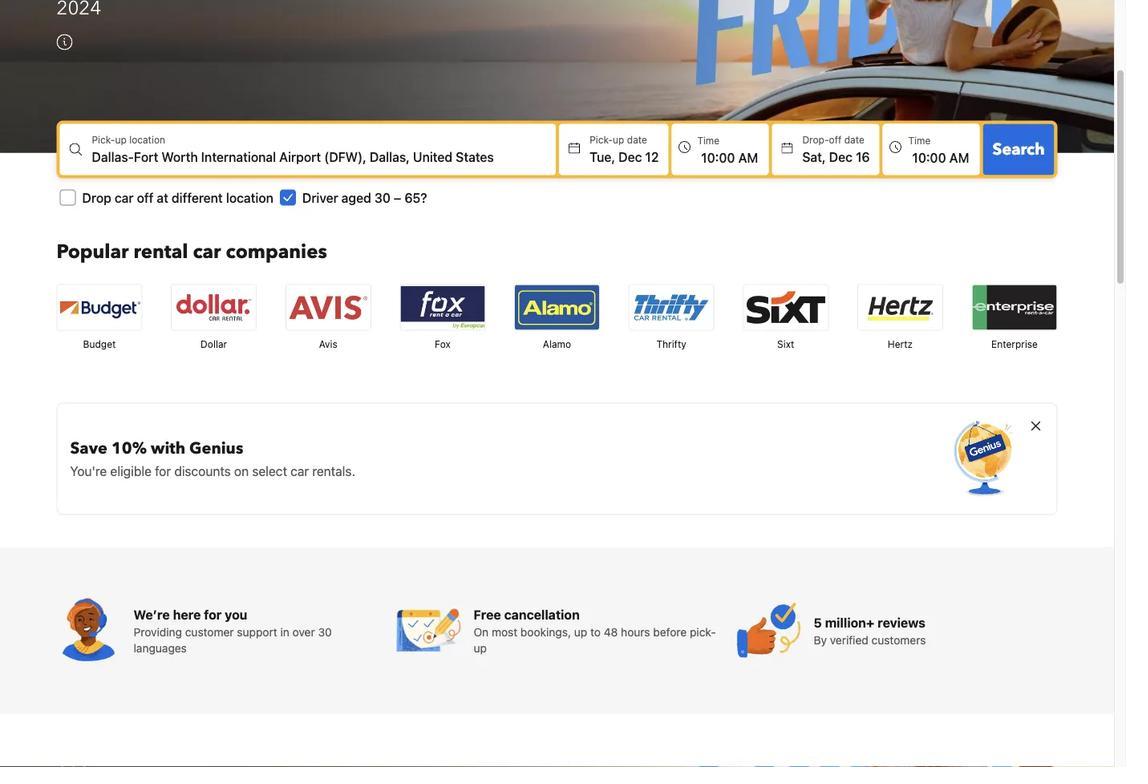 Task type: describe. For each thing, give the bounding box(es) containing it.
we're here for you image
[[57, 599, 121, 663]]

rental
[[134, 239, 188, 265]]

languages
[[134, 641, 187, 655]]

on
[[234, 463, 249, 479]]

Pick-up location field
[[92, 147, 556, 166]]

rentals.
[[312, 463, 355, 479]]

for inside 'we're here for you providing customer support in over 30 languages'
[[204, 607, 222, 622]]

driver aged 30 – 65?
[[302, 190, 427, 205]]

over
[[292, 625, 315, 639]]

30 inside 'we're here for you providing customer support in over 30 languages'
[[318, 625, 332, 639]]

here
[[173, 607, 201, 622]]

customers
[[872, 633, 926, 647]]

cancellation
[[504, 607, 580, 622]]

most
[[492, 625, 517, 639]]

10%
[[111, 437, 147, 459]]

in
[[280, 625, 289, 639]]

search
[[993, 138, 1045, 160]]

support
[[237, 625, 277, 639]]

–
[[394, 190, 401, 205]]

alamo logo image
[[515, 285, 599, 330]]

hertz logo image
[[858, 285, 942, 330]]

select
[[252, 463, 287, 479]]

5 million+ reviews by verified customers
[[814, 615, 926, 647]]

16
[[856, 149, 870, 164]]

up inside pick-up date tue, dec 12
[[613, 134, 624, 145]]

48
[[604, 625, 618, 639]]

pick- for pick-up location
[[92, 134, 115, 145]]

eligible
[[110, 463, 151, 479]]

thrifty logo image
[[629, 285, 714, 330]]

popular rental car companies
[[57, 239, 327, 265]]

providing
[[134, 625, 182, 639]]

enterprise logo image
[[973, 285, 1057, 330]]

save
[[70, 437, 107, 459]]

with
[[151, 437, 185, 459]]

enterprise
[[991, 339, 1038, 350]]

million+
[[825, 615, 875, 630]]

alamo
[[543, 339, 571, 350]]

1 vertical spatial off
[[137, 190, 154, 205]]

thrifty
[[656, 339, 686, 350]]

off inside the drop-off date sat, dec 16
[[829, 134, 842, 145]]

drop-
[[802, 134, 829, 145]]

driver
[[302, 190, 338, 205]]

sixt logo image
[[744, 285, 828, 330]]

we're here for you providing customer support in over 30 languages
[[134, 607, 332, 655]]

discounts
[[174, 463, 231, 479]]

12
[[645, 149, 659, 164]]

1 vertical spatial car
[[193, 239, 221, 265]]

we're
[[134, 607, 170, 622]]



Task type: vqa. For each thing, say whether or not it's contained in the screenshot.
Takes
no



Task type: locate. For each thing, give the bounding box(es) containing it.
location up at
[[129, 134, 165, 145]]

before
[[653, 625, 687, 639]]

you
[[225, 607, 247, 622]]

hours
[[621, 625, 650, 639]]

drop-off date sat, dec 16
[[802, 134, 870, 164]]

verified
[[830, 633, 869, 647]]

1 pick- from the left
[[92, 134, 115, 145]]

dec for 12
[[619, 149, 642, 164]]

2 dec from the left
[[829, 149, 853, 164]]

on
[[474, 625, 489, 639]]

up
[[115, 134, 127, 145], [613, 134, 624, 145], [574, 625, 587, 639], [474, 641, 487, 655]]

sat,
[[802, 149, 826, 164]]

popular
[[57, 239, 129, 265]]

sixt
[[777, 339, 794, 350]]

to
[[590, 625, 601, 639]]

1 vertical spatial location
[[226, 190, 273, 205]]

reviews
[[878, 615, 926, 630]]

30 left –
[[374, 190, 391, 205]]

1 dec from the left
[[619, 149, 642, 164]]

1 date from the left
[[627, 134, 647, 145]]

date inside the drop-off date sat, dec 16
[[844, 134, 865, 145]]

date up 12
[[627, 134, 647, 145]]

car inside save 10% with genius you're eligible for discounts on select car rentals.
[[291, 463, 309, 479]]

location
[[129, 134, 165, 145], [226, 190, 273, 205]]

pick- for pick-up date tue, dec 12
[[590, 134, 613, 145]]

fox
[[435, 339, 451, 350]]

date for 12
[[627, 134, 647, 145]]

genius
[[189, 437, 243, 459]]

car right rental
[[193, 239, 221, 265]]

for
[[155, 463, 171, 479], [204, 607, 222, 622]]

aged
[[341, 190, 371, 205]]

see terms and conditions for more information image
[[57, 34, 73, 50], [57, 34, 73, 50]]

dec left 12
[[619, 149, 642, 164]]

pick-
[[92, 134, 115, 145], [590, 134, 613, 145]]

1 horizontal spatial 30
[[374, 190, 391, 205]]

0 horizontal spatial for
[[155, 463, 171, 479]]

pick-
[[690, 625, 716, 639]]

1 horizontal spatial location
[[226, 190, 273, 205]]

date for 16
[[844, 134, 865, 145]]

customer
[[185, 625, 234, 639]]

fox logo image
[[401, 285, 485, 330]]

1 horizontal spatial date
[[844, 134, 865, 145]]

pick- up drop
[[92, 134, 115, 145]]

dec inside pick-up date tue, dec 12
[[619, 149, 642, 164]]

free cancellation on most bookings, up to 48 hours before pick- up
[[474, 607, 716, 655]]

off
[[829, 134, 842, 145], [137, 190, 154, 205]]

drop
[[82, 190, 111, 205]]

30 right over
[[318, 625, 332, 639]]

you're
[[70, 463, 107, 479]]

0 vertical spatial car
[[115, 190, 134, 205]]

5 million+ reviews image
[[737, 599, 801, 663]]

save 10% with genius you're eligible for discounts on select car rentals.
[[70, 437, 355, 479]]

budget logo image
[[57, 285, 142, 330]]

car right drop
[[115, 190, 134, 205]]

free
[[474, 607, 501, 622]]

bookings,
[[521, 625, 571, 639]]

tue,
[[590, 149, 615, 164]]

pick- up tue,
[[590, 134, 613, 145]]

dollar
[[201, 339, 227, 350]]

dollar logo image
[[172, 285, 256, 330]]

0 horizontal spatial pick-
[[92, 134, 115, 145]]

1 horizontal spatial for
[[204, 607, 222, 622]]

0 horizontal spatial date
[[627, 134, 647, 145]]

dec left "16"
[[829, 149, 853, 164]]

car right the select
[[291, 463, 309, 479]]

2 date from the left
[[844, 134, 865, 145]]

1 horizontal spatial pick-
[[590, 134, 613, 145]]

free cancellation image
[[397, 599, 461, 663]]

0 vertical spatial 30
[[374, 190, 391, 205]]

1 horizontal spatial dec
[[829, 149, 853, 164]]

for down with
[[155, 463, 171, 479]]

by
[[814, 633, 827, 647]]

avis logo image
[[286, 285, 370, 330]]

location right different
[[226, 190, 273, 205]]

1 horizontal spatial off
[[829, 134, 842, 145]]

at
[[157, 190, 168, 205]]

0 horizontal spatial location
[[129, 134, 165, 145]]

car
[[115, 190, 134, 205], [193, 239, 221, 265], [291, 463, 309, 479]]

5
[[814, 615, 822, 630]]

0 horizontal spatial off
[[137, 190, 154, 205]]

0 horizontal spatial car
[[115, 190, 134, 205]]

for inside save 10% with genius you're eligible for discounts on select car rentals.
[[155, 463, 171, 479]]

0 horizontal spatial dec
[[619, 149, 642, 164]]

budget
[[83, 339, 116, 350]]

date inside pick-up date tue, dec 12
[[627, 134, 647, 145]]

pick-up date tue, dec 12
[[590, 134, 659, 164]]

dec inside the drop-off date sat, dec 16
[[829, 149, 853, 164]]

avis
[[319, 339, 337, 350]]

dec for 16
[[829, 149, 853, 164]]

1 vertical spatial 30
[[318, 625, 332, 639]]

30
[[374, 190, 391, 205], [318, 625, 332, 639]]

2 horizontal spatial car
[[291, 463, 309, 479]]

2 vertical spatial car
[[291, 463, 309, 479]]

0 vertical spatial location
[[129, 134, 165, 145]]

1 horizontal spatial car
[[193, 239, 221, 265]]

65?
[[404, 190, 427, 205]]

pick-up location
[[92, 134, 165, 145]]

date up "16"
[[844, 134, 865, 145]]

0 vertical spatial off
[[829, 134, 842, 145]]

hertz
[[888, 339, 913, 350]]

date
[[627, 134, 647, 145], [844, 134, 865, 145]]

search button
[[983, 124, 1054, 175]]

different
[[172, 190, 223, 205]]

dec
[[619, 149, 642, 164], [829, 149, 853, 164]]

0 vertical spatial for
[[155, 463, 171, 479]]

for up customer
[[204, 607, 222, 622]]

companies
[[226, 239, 327, 265]]

2 pick- from the left
[[590, 134, 613, 145]]

pick- inside pick-up date tue, dec 12
[[590, 134, 613, 145]]

0 horizontal spatial 30
[[318, 625, 332, 639]]

1 vertical spatial for
[[204, 607, 222, 622]]

drop car off at different location
[[82, 190, 273, 205]]



